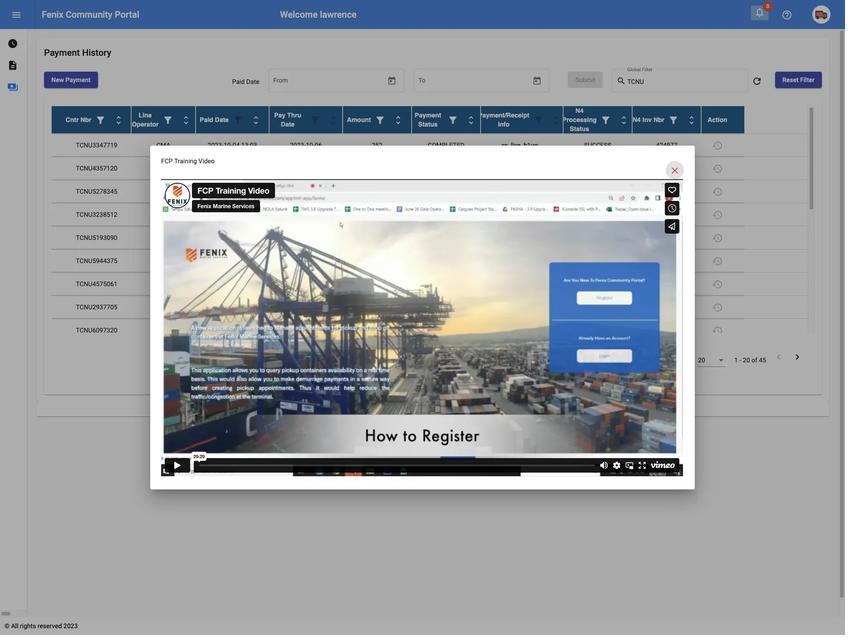 Task type: describe. For each thing, give the bounding box(es) containing it.
unfold_more button for filter_alt
[[389, 111, 408, 129]]

To date field
[[419, 79, 510, 86]]

filter_alt inside n4 processing status filter_alt
[[601, 115, 612, 126]]

tcnu6097320
[[76, 327, 117, 334]]

6 column header from the left
[[412, 106, 481, 134]]

tcnu5944375
[[76, 258, 117, 265]]

no color image for help_outline popup button
[[782, 10, 793, 21]]

705
[[372, 327, 383, 334]]

new payment
[[51, 76, 91, 84]]

2023-07-24
[[290, 211, 322, 218]]

4 cell from the left
[[564, 157, 633, 180]]

9 column header from the left
[[633, 106, 702, 134]]

restore for cs_live_b1ichpd6imifomqy0khxkeg1uaszi7hrho0cxbjewh1vk1ae3bwpqcmqft
[[713, 279, 723, 290]]

submit
[[576, 76, 596, 84]]

payment for payment status
[[415, 112, 442, 119]]

504
[[372, 211, 383, 218]]

5 column header from the left
[[343, 106, 412, 134]]

success for 424977
[[584, 142, 612, 149]]

2 column header from the left
[[131, 106, 196, 134]]

filter_alt button for operator
[[159, 111, 177, 129]]

container availability
[[27, 35, 62, 52]]

unfold_more button for date
[[247, 111, 265, 129]]

cs_live_b1lldcahtnj7lgga89rti3ndhskd2jvyaowaje8jrgt8szqdgtn3vfsdj3 link
[[502, 211, 730, 218]]

2023-07-19
[[290, 234, 322, 242]]

no color image inside the menu 'button'
[[11, 10, 22, 21]]

6 filter_alt button from the left
[[444, 111, 462, 129]]

items per page:
[[650, 357, 694, 364]]

fcp
[[161, 158, 173, 165]]

25
[[315, 188, 322, 195]]

n4 processing status filter_alt
[[563, 107, 612, 133]]

paid date
[[232, 78, 260, 85]]

14:33
[[241, 304, 257, 311]]

no color image for restore button corresponding to cs_live_b1smah5fqjhf1tozbgcfkshxd4lxhzxvo6edxn1h5bf8n92fai9ino7srr
[[713, 256, 723, 267]]

line
[[139, 112, 152, 119]]

2 20 from the left
[[743, 357, 750, 364]]

no color image for cs_live_b1ichpd6imifomqy0khxkeg1uaszi7hrho0cxbjewh1vk1ae3bwpqcmqft's restore button
[[713, 279, 723, 290]]

operator
[[132, 121, 159, 128]]

help_outline
[[782, 10, 793, 21]]

2023-08-16 12:18
[[208, 165, 257, 172]]

13:25
[[241, 327, 257, 334]]

cs_live_b1wvgn5idhw0bpmqaydqbhdcriqhg6n4nqymd0rrjxdk1vllgyrk21coi1 link
[[502, 304, 735, 311]]

7 column header from the left
[[478, 106, 566, 134]]

availability
[[27, 44, 62, 52]]

cs_live_b1smah5fqjhf1tozbgcfkshxd4lxhzxvo6edxn1h5bf8n92fai9ino7srr link
[[502, 258, 730, 265]]

restore for cs_live_b1lldcahtnj7lgga89rti3ndhskd2jvyaowaje8jrgt8szqdgtn3vfsdj3
[[713, 210, 723, 221]]

paid date filter_alt
[[200, 115, 243, 126]]

2023-07-24 12:44
[[208, 188, 257, 195]]

no color image for cs_live_b1lldcahtnj7lgga89rti3ndhskd2jvyaowaje8jrgt8szqdgtn3vfsdj3's restore button
[[713, 210, 723, 221]]

cs_live_b1ugcrsnvtccmyrvx5oktihzveetrp2m3nyoj9e4jbuha2gh8ybysxizqp
[[502, 142, 731, 149]]

success for 420219
[[584, 188, 612, 195]]

notifications_none
[[755, 7, 766, 18]]

payment/receipt
[[478, 112, 530, 119]]

2023- for 2023-06-02 13:12
[[208, 281, 224, 288]]

restore button for cs_live_b1dmomsokpu55oajdwuu2uklt5rearkivtsvhfuvxkuqsiilhkhp1ce9zz
[[709, 159, 727, 178]]

success for 420009
[[584, 211, 612, 218]]

unfold_more button for processing
[[615, 111, 633, 129]]

24 for 2023-07-24
[[315, 211, 322, 218]]

2023-07-14 11:22
[[208, 258, 257, 265]]

2023- for 2023-07-17
[[290, 258, 306, 265]]

06 for 02-
[[233, 327, 240, 334]]

05
[[315, 281, 322, 288]]

2023- for 2023-10-06
[[290, 142, 306, 149]]

252 for 2023-06-05
[[372, 281, 383, 288]]

no color image for filter_alt popup button corresponding to info
[[533, 115, 544, 126]]

no color image for unfold_more button associated with operator
[[181, 115, 192, 126]]

12:18
[[241, 165, 257, 172]]

filter_alt inside payment/receipt info filter_alt
[[533, 115, 544, 126]]

fcp training video
[[161, 158, 215, 165]]

filter_alt button for info
[[530, 111, 548, 129]]

navigate_before
[[774, 352, 785, 363]]

cs_live_b1zunyzxazjxpjtelq8s0fuhkexjwibieicnwh5yxjjzflfulwgv8grkbg
[[502, 188, 721, 195]]

16
[[233, 165, 240, 172]]

lawrence
[[320, 9, 357, 20]]

container
[[27, 35, 59, 43]]

17 for 07-
[[315, 258, 322, 265]]

6 unfold_more button from the left
[[462, 111, 480, 129]]

07- for 2023-07-17
[[306, 258, 315, 265]]

navigate_next
[[792, 352, 803, 363]]

2023- for 2023-07-18 13:17
[[208, 234, 224, 242]]

19
[[315, 234, 322, 242]]

unfold_more for operator
[[181, 115, 192, 126]]

2023- for 2023-02-06 13:25
[[208, 327, 224, 334]]

10- for 04
[[224, 142, 233, 149]]

success for 417711
[[584, 281, 612, 288]]

2023-02-17 14:33
[[208, 304, 257, 311]]

5 filter_alt from the left
[[375, 115, 386, 126]]

fenix
[[42, 9, 63, 20]]

submit button
[[568, 72, 603, 88]]

restore button for cs_live_b1ichpd6imifomqy0khxkeg1uaszi7hrho0cxbjewh1vk1ae3bwpqcmqft
[[709, 275, 727, 293]]

restore for cs_live_b1qf0bcwsbafpxodkznfqcegnuorrwk0ub3ntwbiuamtt33ctbrixpsl1o
[[713, 326, 723, 337]]

thru
[[287, 112, 302, 119]]

cs_live_b1zrxrhs5avd0ugplh3heoyvhdypoqmktg3aaai4ged6x0atshkfkewmvx link
[[502, 234, 739, 242]]

completed for cs_live_b1ugcrsnvtccmyrvx5oktihzveetrp2m3nyoj9e4jbuha2gh8ybysxizqp
[[428, 142, 465, 149]]

one
[[157, 327, 170, 334]]

success for 419924
[[584, 234, 612, 242]]

2023
[[63, 623, 78, 630]]

page:
[[678, 357, 694, 364]]

restore button for cs_live_b1zrxrhs5avd0ugplh3heoyvhdypoqmktg3aaai4ged6x0atshkfkewmvx
[[709, 229, 727, 247]]

status inside payment status
[[419, 121, 438, 128]]

1 column header from the left
[[51, 106, 131, 134]]

cma for 2023-07-24 12:44
[[157, 188, 170, 195]]

unfold_more button for operator
[[177, 111, 195, 129]]

completed for cs_live_b1wvgn5idhw0bpmqaydqbhdcriqhg6n4nqymd0rrjxdk1vllgyrk21coi1
[[428, 304, 465, 311]]

completed for cs_live_b1zunyzxazjxpjtelq8s0fuhkexjwibieicnwh5yxjjzflfulwgv8grkbg
[[428, 188, 465, 195]]

2023- for 2023-02-07
[[290, 327, 306, 334]]

11:22
[[241, 258, 257, 265]]

6 restore row from the top
[[51, 250, 808, 273]]

notifications_none button
[[751, 5, 769, 20]]

07- for 2023-07-25
[[306, 188, 315, 195]]

date for paid date
[[246, 78, 260, 85]]

row containing filter_alt
[[51, 106, 808, 134]]

22
[[315, 304, 322, 311]]

payment/receipt info filter_alt
[[478, 112, 544, 128]]

no color image for restore button for cs_live_b1wvgn5idhw0bpmqaydqbhdcriqhg6n4nqymd0rrjxdk1vllgyrk21coi1
[[713, 303, 723, 313]]

inv
[[643, 116, 652, 124]]

no color image containing watch_later
[[7, 38, 18, 49]]

restore button for cs_live_b1smah5fqjhf1tozbgcfkshxd4lxhzxvo6edxn1h5bf8n92fai9ino7srr
[[709, 252, 727, 270]]

6 filter_alt from the left
[[448, 115, 459, 126]]

restore for cs_live_b1wvgn5idhw0bpmqaydqbhdcriqhg6n4nqymd0rrjxdk1vllgyrk21coi1
[[713, 303, 723, 313]]

tcnu5278345
[[76, 188, 117, 195]]

408063
[[656, 304, 678, 311]]

06- for 02
[[224, 281, 233, 288]]

cs_live_b1smah5fqjhf1tozbgcfkshxd4lxhzxvo6edxn1h5bf8n92fai9ino7srr
[[502, 258, 730, 265]]

amount filter_alt
[[347, 115, 386, 126]]

07- for 2023-07-14 11:22
[[224, 258, 233, 265]]

13:03
[[241, 142, 257, 149]]

2023- for 2023-07-24
[[290, 211, 306, 218]]

no color image inside navigate_next "button"
[[792, 352, 803, 363]]

action
[[708, 116, 728, 124]]

items
[[650, 357, 666, 364]]

3 restore row from the top
[[51, 180, 808, 203]]

unfold_more for filter_alt
[[393, 115, 404, 126]]

2023- for 2023-07-14 11:22
[[208, 258, 224, 265]]

3 column header from the left
[[196, 106, 269, 134]]

421750
[[656, 165, 678, 172]]

07
[[315, 327, 322, 334]]

1 - 20 of 45
[[735, 357, 767, 364]]

417711
[[656, 281, 678, 288]]

1 cell from the left
[[269, 157, 343, 180]]

1 filter_alt from the left
[[95, 115, 106, 126]]

4 unfold_more from the left
[[328, 115, 339, 126]]

restore for cs_live_b1zunyzxazjxpjtelq8s0fuhkexjwibieicnwh5yxjjzflfulwgv8grkbg
[[713, 187, 723, 198]]

tcnu4575061
[[76, 281, 117, 288]]

252 for 2023-07-25
[[372, 188, 383, 195]]

no color image containing search
[[617, 76, 628, 87]]

paid for paid date filter_alt
[[200, 116, 213, 124]]

line operator filter_alt
[[132, 112, 173, 128]]

no color image for nbr's unfold_more button
[[113, 115, 124, 126]]

info
[[498, 121, 510, 128]]

no color image for notifications_none popup button
[[755, 7, 766, 18]]

cntr
[[66, 116, 79, 124]]

restore for cs_live_b1ugcrsnvtccmyrvx5oktihzveetrp2m3nyoj9e4jbuha2gh8ybysxizqp
[[713, 140, 723, 151]]

no color image inside "navigation"
[[7, 82, 18, 93]]

nbr inside n4 inv nbr filter_alt
[[654, 116, 665, 124]]

3 cell from the left
[[412, 157, 481, 180]]

refresh button
[[748, 72, 767, 90]]

1 restore row from the top
[[51, 134, 808, 157]]

2 restore row from the top
[[51, 157, 808, 180]]



Task type: vqa. For each thing, say whether or not it's contained in the screenshot.


Task type: locate. For each thing, give the bounding box(es) containing it.
success down cs_live_b1smah5fqjhf1tozbgcfkshxd4lxhzxvo6edxn1h5bf8n92fai9ino7srr link
[[584, 281, 612, 288]]

4 restore from the top
[[713, 210, 723, 221]]

success down cs_live_b1wvgn5idhw0bpmqaydqbhdcriqhg6n4nqymd0rrjxdk1vllgyrk21coi1 link
[[584, 327, 612, 334]]

n4 inside n4 inv nbr filter_alt
[[633, 116, 641, 124]]

reset filter button
[[776, 72, 822, 88]]

02- left 14:33
[[224, 304, 233, 311]]

close
[[670, 165, 681, 176]]

no color image containing help_outline
[[782, 10, 793, 21]]

2023- left 19 at the top left of page
[[290, 234, 306, 242]]

13:12
[[241, 281, 257, 288]]

status inside n4 processing status filter_alt
[[570, 125, 590, 133]]

n4 inside n4 processing status filter_alt
[[576, 107, 584, 114]]

5 restore from the top
[[713, 233, 723, 244]]

unfold_more button for nbr
[[110, 111, 128, 129]]

0 vertical spatial 24
[[233, 188, 240, 195]]

unfold_more left processing
[[552, 115, 562, 126]]

1 horizontal spatial 20
[[743, 357, 750, 364]]

rights
[[20, 623, 36, 630]]

unfold_more button
[[110, 111, 128, 129], [177, 111, 195, 129], [247, 111, 265, 129], [324, 111, 342, 129], [389, 111, 408, 129], [462, 111, 480, 129], [548, 111, 566, 129], [615, 111, 633, 129], [683, 111, 701, 129]]

restore for cs_live_b1dmomsokpu55oajdwuu2uklt5rearkivtsvhfuvxkuqsiilhkhp1ce9zz
[[713, 164, 723, 175]]

unfold_more left pay
[[251, 115, 262, 126]]

success down cs_live_b1zunyzxazjxpjtelq8s0fuhkexjwibieicnwh5yxjjzflfulwgv8grkbg link on the right of page
[[584, 211, 612, 218]]

2 filter_alt from the left
[[163, 115, 173, 126]]

4 filter_alt from the left
[[310, 115, 321, 126]]

payment inside button
[[66, 76, 91, 84]]

07- for 2023-07-18 13:17
[[224, 234, 233, 242]]

success for 408063
[[584, 304, 612, 311]]

tcnu2937705
[[76, 304, 117, 311]]

unfold_more for info
[[552, 115, 562, 126]]

0 vertical spatial n4
[[576, 107, 584, 114]]

restore button for cs_live_b1qf0bcwsbafpxodkznfqcegnuorrwk0ub3ntwbiuamtt33ctbrixpsl1o
[[709, 322, 727, 340]]

2023- up 2023-06-05
[[290, 258, 306, 265]]

paid inside paid date filter_alt
[[200, 116, 213, 124]]

2 unfold_more from the left
[[181, 115, 192, 126]]

unfold_more right line operator filter_alt
[[181, 115, 192, 126]]

0 horizontal spatial date
[[215, 116, 229, 124]]

419924
[[656, 234, 678, 242]]

date inside paid date filter_alt
[[215, 116, 229, 124]]

no color image inside help_outline popup button
[[782, 10, 793, 21]]

2023- up video
[[208, 142, 224, 149]]

cs_live_b1ichpd6imifomqy0khxkeg1uaszi7hrho0cxbjewh1vk1ae3bwpqcmqft link
[[502, 281, 739, 288]]

unfold_more button for inv
[[683, 111, 701, 129]]

unfold_more left payment status
[[393, 115, 404, 126]]

description
[[7, 60, 18, 71]]

17 left 14:33
[[233, 304, 240, 311]]

filter_alt right info
[[533, 115, 544, 126]]

2023- for 2023-02-17 14:33
[[208, 304, 224, 311]]

no color image
[[755, 7, 766, 18], [782, 10, 793, 21], [617, 76, 628, 87], [7, 82, 18, 93], [113, 115, 124, 126], [181, 115, 192, 126], [232, 115, 243, 126], [251, 115, 262, 126], [328, 115, 339, 126], [375, 115, 386, 126], [448, 115, 459, 126], [533, 115, 544, 126], [619, 115, 630, 126], [669, 115, 679, 126], [713, 187, 723, 198], [713, 210, 723, 221], [713, 256, 723, 267], [713, 279, 723, 290], [713, 303, 723, 313], [713, 326, 723, 337]]

cs_live_b1lldcahtnj7lgga89rti3ndhskd2jvyaowaje8jrgt8szqdgtn3vfsdj3
[[502, 211, 730, 218]]

column header
[[51, 106, 131, 134], [131, 106, 196, 134], [196, 106, 269, 134], [269, 106, 343, 134], [343, 106, 412, 134], [412, 106, 481, 134], [478, 106, 566, 134], [563, 106, 633, 134], [633, 106, 702, 134]]

7 success from the top
[[584, 304, 612, 311]]

reset filter
[[783, 76, 815, 84]]

18
[[233, 234, 240, 242]]

6 unfold_more from the left
[[466, 115, 477, 126]]

07- for 2023-07-21 16:02
[[224, 211, 233, 218]]

2023-02-06 13:25
[[208, 327, 257, 334]]

2023-
[[208, 142, 224, 149], [290, 142, 306, 149], [208, 165, 224, 172], [208, 188, 224, 195], [290, 188, 306, 195], [208, 211, 224, 218], [290, 211, 306, 218], [208, 234, 224, 242], [290, 234, 306, 242], [208, 258, 224, 265], [290, 258, 306, 265], [208, 281, 224, 288], [290, 281, 306, 288], [208, 304, 224, 311], [290, 304, 306, 311], [208, 327, 224, 334], [290, 327, 306, 334]]

completed for cs_live_b1lldcahtnj7lgga89rti3ndhskd2jvyaowaje8jrgt8szqdgtn3vfsdj3
[[428, 211, 465, 218]]

cs_live_b1zunyzxazjxpjtelq8s0fuhkexjwibieicnwh5yxjjzflfulwgv8grkbg link
[[502, 188, 721, 195]]

420009
[[656, 211, 678, 218]]

2023-10-06
[[290, 142, 322, 149]]

no color image for restore button corresponding to cs_live_b1zunyzxazjxpjtelq8s0fuhkexjwibieicnwh5yxjjzflfulwgv8grkbg
[[713, 187, 723, 198]]

1 cma from the top
[[157, 142, 170, 149]]

07- left 11:22
[[224, 258, 233, 265]]

cs_live_b1wvgn5idhw0bpmqaydqbhdcriqhg6n4nqymd0rrjxdk1vllgyrk21coi1
[[502, 304, 735, 311]]

24 for 2023-07-24 12:44
[[233, 188, 240, 195]]

0 horizontal spatial 24
[[233, 188, 240, 195]]

252 down amount filter_alt
[[372, 142, 383, 149]]

1 vertical spatial 252
[[372, 188, 383, 195]]

2023- left '21'
[[208, 211, 224, 218]]

cma for 2023-06-02 13:12
[[157, 281, 170, 288]]

cma for 2023-08-16 12:18
[[157, 165, 170, 172]]

2023- left the 05
[[290, 281, 306, 288]]

07- for 2023-07-24 12:44
[[224, 188, 233, 195]]

success down cs_live_b1dmomsokpu55oajdwuu2uklt5rearkivtsvhfuvxkuqsiilhkhp1ce9zz at the right top of the page
[[584, 188, 612, 195]]

07- for 2023-07-19
[[306, 234, 315, 242]]

2023-07-25
[[290, 188, 322, 195]]

4 filter_alt button from the left
[[306, 111, 324, 129]]

0 horizontal spatial paid
[[200, 116, 213, 124]]

2023-02-07
[[290, 327, 322, 334]]

n4
[[576, 107, 584, 114], [633, 116, 641, 124]]

1 vertical spatial 24
[[315, 211, 322, 218]]

1 unfold_more from the left
[[113, 115, 124, 126]]

8 success from the top
[[584, 327, 612, 334]]

per
[[668, 357, 677, 364]]

2023- for 2023-07-21 16:02
[[208, 211, 224, 218]]

filter_alt up 04
[[232, 115, 243, 126]]

02- for 07
[[306, 327, 315, 334]]

restore for cs_live_b1zrxrhs5avd0ugplh3heoyvhdypoqmktg3aaai4ged6x0atshkfkewmvx
[[713, 233, 723, 244]]

2 cma from the top
[[157, 165, 170, 172]]

refresh
[[752, 76, 763, 87]]

no color image inside notifications_none popup button
[[755, 7, 766, 18]]

status
[[419, 121, 438, 128], [570, 125, 590, 133]]

0 horizontal spatial n4
[[576, 107, 584, 114]]

02- for 17
[[224, 304, 233, 311]]

3 completed from the top
[[428, 211, 465, 218]]

welcome
[[280, 9, 318, 20]]

0 horizontal spatial 10-
[[224, 142, 233, 149]]

n4 up processing
[[576, 107, 584, 114]]

8 unfold_more button from the left
[[615, 111, 633, 129]]

paid up 2023-10-04 13:03
[[200, 116, 213, 124]]

4 restore row from the top
[[51, 203, 808, 227]]

payment inside 'column header'
[[415, 112, 442, 119]]

4 cma from the top
[[157, 211, 170, 218]]

7 restore button from the top
[[709, 275, 727, 293]]

3 restore from the top
[[713, 187, 723, 198]]

1
[[735, 357, 738, 364]]

©
[[5, 623, 10, 630]]

paid
[[232, 78, 245, 85], [200, 116, 213, 124]]

2023- for 2023-07-24 12:44
[[208, 188, 224, 195]]

420219
[[656, 188, 678, 195]]

07- left 12:44
[[224, 188, 233, 195]]

no color image containing menu
[[11, 10, 22, 21]]

1 restore button from the top
[[709, 136, 727, 154]]

07- up 2023-07-17
[[306, 234, 315, 242]]

2023- left 16
[[208, 165, 224, 172]]

252 for 2023-10-06
[[372, 142, 383, 149]]

2 06- from the left
[[306, 281, 315, 288]]

6 completed from the top
[[428, 281, 465, 288]]

date inside pay thru date
[[281, 121, 295, 128]]

02- for 22
[[306, 304, 315, 311]]

cell
[[269, 157, 343, 180], [343, 157, 412, 180], [412, 157, 481, 180], [564, 157, 633, 180]]

2023- down 2023-02-17 14:33
[[208, 327, 224, 334]]

7 unfold_more button from the left
[[548, 111, 566, 129]]

5 filter_alt button from the left
[[371, 111, 389, 129]]

9 filter_alt button from the left
[[665, 111, 683, 129]]

4 restore button from the top
[[709, 206, 727, 224]]

06- down 2023-07-17
[[306, 281, 315, 288]]

5 completed from the top
[[428, 258, 465, 265]]

20 right page:
[[699, 357, 706, 364]]

2023- left 02
[[208, 281, 224, 288]]

unfold_more for date
[[251, 115, 262, 126]]

8 restore row from the top
[[51, 296, 808, 319]]

1 restore from the top
[[713, 140, 723, 151]]

2023- for 2023-07-25
[[290, 188, 306, 195]]

2023- for 2023-06-05
[[290, 281, 306, 288]]

1 completed from the top
[[428, 142, 465, 149]]

252 up 504
[[372, 188, 383, 195]]

8 column header from the left
[[563, 106, 633, 134]]

filter_alt up 424977
[[669, 115, 679, 126]]

1 horizontal spatial 17
[[315, 258, 322, 265]]

2 cell from the left
[[343, 157, 412, 180]]

unfold_more button for info
[[548, 111, 566, 129]]

1 horizontal spatial n4
[[633, 116, 641, 124]]

2 success from the top
[[584, 188, 612, 195]]

filter_alt right amount
[[375, 115, 386, 126]]

2 filter_alt button from the left
[[159, 111, 177, 129]]

1 252 from the top
[[372, 142, 383, 149]]

02- left 13:25
[[224, 327, 233, 334]]

1 vertical spatial paid
[[200, 116, 213, 124]]

no color image for 4th unfold_more button from left
[[328, 115, 339, 126]]

payment status
[[415, 112, 442, 128]]

unfold_more left info
[[466, 115, 477, 126]]

07- left 13:17
[[224, 234, 233, 242]]

nbr right cntr
[[81, 116, 91, 124]]

4 unfold_more button from the left
[[324, 111, 342, 129]]

2 restore button from the top
[[709, 159, 727, 178]]

filter_alt button for nbr
[[91, 111, 110, 129]]

17 down 19 at the top left of page
[[315, 258, 322, 265]]

0 vertical spatial 17
[[315, 258, 322, 265]]

unfold_more for inv
[[687, 115, 698, 126]]

2 completed from the top
[[428, 188, 465, 195]]

navigation containing watch_later
[[0, 29, 62, 98]]

10-
[[224, 142, 233, 149], [306, 142, 315, 149]]

2023-10-04 13:03
[[208, 142, 257, 149]]

no color image for 6th filter_alt popup button from the left
[[448, 115, 459, 126]]

2023- for 2023-10-04 13:03
[[208, 142, 224, 149]]

filter_alt inside line operator filter_alt
[[163, 115, 173, 126]]

16:02
[[241, 211, 257, 218]]

navigate_next button
[[790, 352, 806, 365]]

2023- left 22
[[290, 304, 306, 311]]

payment for payment
[[27, 83, 56, 91]]

12:44
[[241, 188, 257, 195]]

7 cma from the top
[[157, 304, 170, 311]]

1 horizontal spatial date
[[246, 78, 260, 85]]

processing
[[563, 116, 597, 124]]

20
[[699, 357, 706, 364], [743, 357, 750, 364]]

payment for payment history
[[44, 47, 80, 58]]

welcome lawrence
[[280, 9, 357, 20]]

3 restore button from the top
[[709, 183, 727, 201]]

4 success from the top
[[584, 234, 612, 242]]

1 horizontal spatial 06-
[[306, 281, 315, 288]]

2023- left 14
[[208, 258, 224, 265]]

filter_alt right processing
[[601, 115, 612, 126]]

filter_alt right the operator
[[163, 115, 173, 126]]

1 success from the top
[[584, 142, 612, 149]]

tcnu3347719
[[76, 142, 117, 149]]

tcnu5193090
[[76, 234, 117, 242]]

restore button for cs_live_b1zunyzxazjxpjtelq8s0fuhkexjwibieicnwh5yxjjzflfulwgv8grkbg
[[709, 183, 727, 201]]

restore button for cs_live_b1ugcrsnvtccmyrvx5oktihzveetrp2m3nyoj9e4jbuha2gh8ybysxizqp
[[709, 136, 727, 154]]

1 unfold_more button from the left
[[110, 111, 128, 129]]

5 success from the top
[[584, 258, 612, 265]]

6 success from the top
[[584, 281, 612, 288]]

1 vertical spatial 17
[[233, 304, 240, 311]]

24 up 19 at the top left of page
[[315, 211, 322, 218]]

nbr right inv
[[654, 116, 665, 124]]

02- down 2023-06-05
[[306, 304, 315, 311]]

9 restore button from the top
[[709, 322, 727, 340]]

date for paid date filter_alt
[[215, 116, 229, 124]]

8 filter_alt from the left
[[601, 115, 612, 126]]

2023-06-05
[[290, 281, 322, 288]]

2023- left 18
[[208, 234, 224, 242]]

0 horizontal spatial 06-
[[224, 281, 233, 288]]

1 horizontal spatial status
[[570, 125, 590, 133]]

no color image containing navigate_before
[[774, 352, 785, 363]]

unfold_more for processing
[[619, 115, 630, 126]]

9 unfold_more button from the left
[[683, 111, 701, 129]]

5 restore button from the top
[[709, 229, 727, 247]]

1 filter_alt button from the left
[[91, 111, 110, 129]]

10- for 06
[[306, 142, 315, 149]]

success down cs_live_b1zrxrhs5avd0ugplh3heoyvhdypoqmktg3aaai4ged6x0atshkfkewmvx
[[584, 258, 612, 265]]

unfold_more left the operator
[[113, 115, 124, 126]]

2023- up 2023-07-19
[[290, 211, 306, 218]]

menu
[[11, 10, 22, 21]]

-
[[740, 357, 742, 364]]

unfold_more for nbr
[[113, 115, 124, 126]]

no color image containing navigate_next
[[792, 352, 803, 363]]

payment inside "navigation"
[[27, 83, 56, 91]]

1 horizontal spatial paid
[[232, 78, 245, 85]]

completed for cs_live_b1qf0bcwsbafpxodkznfqcegnuorrwk0ub3ntwbiuamtt33ctbrixpsl1o
[[428, 327, 465, 334]]

252 up 960
[[372, 281, 383, 288]]

cs_live_b1ichpd6imifomqy0khxkeg1uaszi7hrho0cxbjewh1vk1ae3bwpqcmqft
[[502, 281, 739, 288]]

payments
[[7, 82, 18, 93]]

restore row
[[51, 134, 808, 157], [51, 157, 808, 180], [51, 180, 808, 203], [51, 203, 808, 227], [51, 227, 808, 250], [51, 250, 808, 273], [51, 273, 808, 296], [51, 296, 808, 319], [51, 319, 808, 342]]

n4 for n4 processing status filter_alt
[[576, 107, 584, 114]]

5 cma from the top
[[157, 234, 170, 242]]

2 horizontal spatial date
[[281, 121, 295, 128]]

07- up 2023-07-24
[[306, 188, 315, 195]]

2023-07-21 16:02
[[208, 211, 257, 218]]

8 restore button from the top
[[709, 298, 727, 317]]

no color image containing notifications_none
[[755, 7, 766, 18]]

07- for 2023-07-24
[[306, 211, 315, 218]]

3 unfold_more button from the left
[[247, 111, 265, 129]]

1 20 from the left
[[699, 357, 706, 364]]

2023- for 2023-08-16 12:18
[[208, 165, 224, 172]]

filter
[[801, 76, 815, 84]]

nbr inside cntr nbr filter_alt
[[81, 116, 91, 124]]

restore for cs_live_b1smah5fqjhf1tozbgcfkshxd4lxhzxvo6edxn1h5bf8n92fai9ino7srr
[[713, 256, 723, 267]]

7 unfold_more from the left
[[552, 115, 562, 126]]

success for 419826
[[584, 258, 612, 265]]

424977
[[656, 142, 678, 149]]

n4 inv nbr filter_alt
[[633, 115, 679, 126]]

ocl
[[158, 258, 169, 265]]

0 horizontal spatial nbr
[[81, 116, 91, 124]]

8 filter_alt button from the left
[[597, 111, 615, 129]]

paid up paid date filter_alt
[[232, 78, 245, 85]]

filter_alt button for filter_alt
[[371, 111, 389, 129]]

inquiries
[[27, 61, 55, 69]]

2023-06-02 13:12
[[208, 281, 257, 288]]

fenix community portal
[[42, 9, 139, 20]]

4 column header from the left
[[269, 106, 343, 134]]

filter_alt right payment status
[[448, 115, 459, 126]]

06- for 05
[[306, 281, 315, 288]]

grid
[[51, 106, 815, 342]]

06 for 10-
[[315, 142, 322, 149]]

1 nbr from the left
[[81, 116, 91, 124]]

unfold_more left inv
[[619, 115, 630, 126]]

7 restore from the top
[[713, 279, 723, 290]]

of
[[752, 357, 758, 364]]

3 252 from the top
[[372, 281, 383, 288]]

1 vertical spatial n4
[[633, 116, 641, 124]]

From date field
[[273, 79, 364, 86]]

3 unfold_more from the left
[[251, 115, 262, 126]]

no color image for filter_alt filter_alt popup button
[[375, 115, 386, 126]]

success up cs_live_b1smah5fqjhf1tozbgcfkshxd4lxhzxvo6edxn1h5bf8n92fai9ino7srr
[[584, 234, 612, 242]]

0 horizontal spatial 17
[[233, 304, 240, 311]]

1 horizontal spatial 10-
[[306, 142, 315, 149]]

17 for 02-
[[233, 304, 240, 311]]

payment history
[[44, 47, 111, 58]]

2 restore from the top
[[713, 164, 723, 175]]

0 vertical spatial 252
[[372, 142, 383, 149]]

04
[[233, 142, 240, 149]]

cs_live_b1qf0bcwsbafpxodkznfqcegnuorrwk0ub3ntwbiuamtt33ctbrixpsl1o link
[[502, 327, 737, 334]]

960
[[372, 304, 383, 311]]

cma for 2023-10-04 13:03
[[157, 142, 170, 149]]

success up cs_live_b1qf0bcwsbafpxodkznfqcegnuorrwk0ub3ntwbiuamtt33ctbrixpsl1o at right bottom
[[584, 304, 612, 311]]

© all rights reserved 2023
[[5, 623, 78, 630]]

2023- up the 2023-02-06 13:25
[[208, 304, 224, 311]]

2 nbr from the left
[[654, 116, 665, 124]]

2 vertical spatial 252
[[372, 281, 383, 288]]

completed for cs_live_b1smah5fqjhf1tozbgcfkshxd4lxhzxvo6edxn1h5bf8n92fai9ino7srr
[[428, 258, 465, 265]]

7 completed from the top
[[428, 304, 465, 311]]

n4 left inv
[[633, 116, 641, 124]]

Global Filter field
[[628, 79, 744, 86]]

no color image for cs_live_b1qf0bcwsbafpxodkznfqcegnuorrwk0ub3ntwbiuamtt33ctbrixpsl1o's restore button
[[713, 326, 723, 337]]

2023- for 2023-02-22
[[290, 304, 306, 311]]

no color image inside 'navigate_before' button
[[774, 352, 785, 363]]

amount
[[347, 116, 371, 124]]

navigate_before button
[[771, 352, 787, 365]]

no color image inside refresh button
[[752, 76, 763, 87]]

completed for cs_live_b1ichpd6imifomqy0khxkeg1uaszi7hrho0cxbjewh1vk1ae3bwpqcmqft
[[428, 281, 465, 288]]

unfold_more left amount
[[328, 115, 339, 126]]

8 unfold_more from the left
[[619, 115, 630, 126]]

1 horizontal spatial nbr
[[654, 116, 665, 124]]

filter_alt up tcnu3347719
[[95, 115, 106, 126]]

3 success from the top
[[584, 211, 612, 218]]

7 restore row from the top
[[51, 273, 808, 296]]

no color image containing payments
[[7, 82, 18, 93]]

1 10- from the left
[[224, 142, 233, 149]]

0 horizontal spatial 20
[[699, 357, 706, 364]]

2 252 from the top
[[372, 188, 383, 195]]

restore button for cs_live_b1wvgn5idhw0bpmqaydqbhdcriqhg6n4nqymd0rrjxdk1vllgyrk21coi1
[[709, 298, 727, 317]]

no color image for date filter_alt popup button
[[232, 115, 243, 126]]

action column header
[[702, 106, 745, 134]]

756
[[372, 234, 383, 242]]

video
[[199, 158, 215, 165]]

02- down 2023-02-22
[[306, 327, 315, 334]]

07- up 2023-06-05
[[306, 258, 315, 265]]

no color image
[[11, 10, 22, 21], [7, 38, 18, 49], [7, 60, 18, 71], [752, 76, 763, 87], [95, 115, 106, 126], [163, 115, 173, 126], [310, 115, 321, 126], [393, 115, 404, 126], [466, 115, 477, 126], [552, 115, 562, 126], [601, 115, 612, 126], [687, 115, 698, 126], [713, 140, 723, 151], [713, 164, 723, 175], [713, 233, 723, 244], [774, 352, 785, 363], [792, 352, 803, 363]]

20 right '-'
[[743, 357, 750, 364]]

9 restore row from the top
[[51, 319, 808, 342]]

watch_later
[[7, 38, 18, 49]]

1 horizontal spatial 06
[[315, 142, 322, 149]]

success for 406035
[[584, 327, 612, 334]]

2023- down 08-
[[208, 188, 224, 195]]

5 unfold_more button from the left
[[389, 111, 408, 129]]

6 restore from the top
[[713, 256, 723, 267]]

2023- left 07 in the bottom of the page
[[290, 327, 306, 334]]

2023- down pay thru date
[[290, 142, 306, 149]]

3 filter_alt from the left
[[232, 115, 243, 126]]

restore button for cs_live_b1lldcahtnj7lgga89rti3ndhskd2jvyaowaje8jrgt8szqdgtn3vfsdj3
[[709, 206, 727, 224]]

success down n4 processing status filter_alt
[[584, 142, 612, 149]]

1 horizontal spatial 24
[[315, 211, 322, 218]]

cma for 2023-02-17 14:33
[[157, 304, 170, 311]]

reserved
[[38, 623, 62, 630]]

no color image containing description
[[7, 60, 18, 71]]

07- left 16:02
[[224, 211, 233, 218]]

02-
[[224, 304, 233, 311], [306, 304, 315, 311], [224, 327, 233, 334], [306, 327, 315, 334]]

filter_alt button for processing
[[597, 111, 615, 129]]

0 vertical spatial paid
[[232, 78, 245, 85]]

173.25
[[368, 258, 387, 265]]

row
[[51, 106, 808, 134]]

2023- for 2023-07-19
[[290, 234, 306, 242]]

new payment button
[[44, 72, 98, 88]]

5 restore row from the top
[[51, 227, 808, 250]]

unfold_more left the action
[[687, 115, 698, 126]]

no color image for filter_alt popup button for inv
[[669, 115, 679, 126]]

pay
[[274, 112, 286, 119]]

grid containing filter_alt
[[51, 106, 815, 342]]

06- left 13:12
[[224, 281, 233, 288]]

6 restore button from the top
[[709, 252, 727, 270]]

paid for paid date
[[232, 78, 245, 85]]

24 left 12:44
[[233, 188, 240, 195]]

navigation
[[0, 29, 62, 98]]

9 restore from the top
[[713, 326, 723, 337]]

17
[[315, 258, 322, 265], [233, 304, 240, 311]]

2023-02-22
[[290, 304, 322, 311]]

cs_live_b1ugcrsnvtccmyrvx5oktihzveetrp2m3nyoj9e4jbuha2gh8ybysxizqp link
[[502, 142, 731, 149]]

9 filter_alt from the left
[[669, 115, 679, 126]]

date
[[246, 78, 260, 85], [215, 116, 229, 124], [281, 121, 295, 128]]

completed for cs_live_b1zrxrhs5avd0ugplh3heoyvhdypoqmktg3aaai4ged6x0atshkfkewmvx
[[428, 234, 465, 242]]

1 06- from the left
[[224, 281, 233, 288]]

no color image containing refresh
[[752, 76, 763, 87]]

0 horizontal spatial 06
[[233, 327, 240, 334]]

2023- left 25
[[290, 188, 306, 195]]

filter_alt
[[95, 115, 106, 126], [163, 115, 173, 126], [232, 115, 243, 126], [310, 115, 321, 126], [375, 115, 386, 126], [448, 115, 459, 126], [533, 115, 544, 126], [601, 115, 612, 126], [669, 115, 679, 126]]

8 completed from the top
[[428, 327, 465, 334]]

cs_live_b1dmomsokpu55oajdwuu2uklt5rearkivtsvhfuvxkuqsiilhkhp1ce9zz
[[502, 165, 729, 172]]

07- up 2023-07-19
[[306, 211, 315, 218]]

9 unfold_more from the left
[[687, 115, 698, 126]]

8 restore from the top
[[713, 303, 723, 313]]

0 horizontal spatial status
[[419, 121, 438, 128]]

1 vertical spatial 06
[[233, 327, 240, 334]]

filter_alt right thru
[[310, 115, 321, 126]]

reset
[[783, 76, 799, 84]]

0 vertical spatial 06
[[315, 142, 322, 149]]



